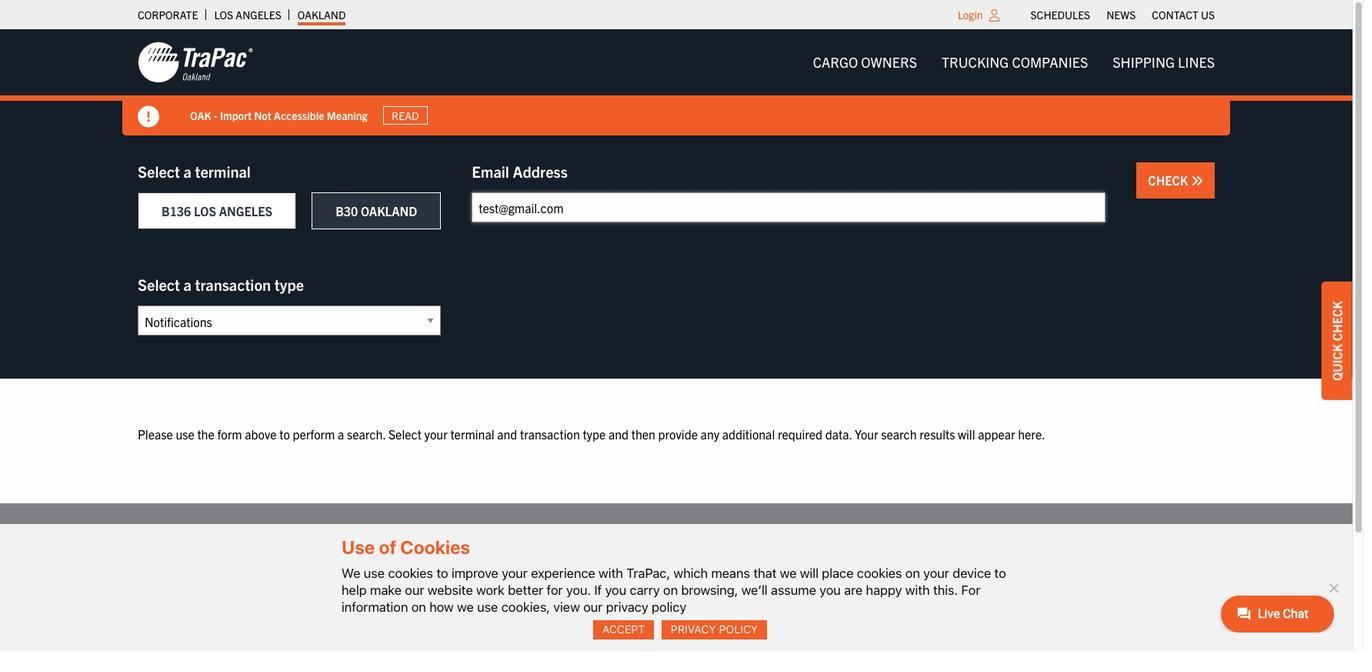 Task type: locate. For each thing, give the bounding box(es) containing it.
2 vertical spatial oakland
[[353, 615, 410, 631]]

1 vertical spatial -
[[560, 586, 564, 601]]

cookies up happy
[[857, 565, 902, 581]]

1 horizontal spatial check
[[1330, 301, 1345, 341]]

1 horizontal spatial on
[[663, 582, 678, 598]]

2800
[[510, 566, 538, 581]]

cookies
[[388, 565, 433, 581], [857, 565, 902, 581]]

los right b136
[[194, 203, 216, 219]]

0 horizontal spatial check
[[1148, 172, 1191, 188]]

help
[[342, 582, 367, 598]]

select for select a terminal
[[138, 162, 180, 181]]

check
[[1148, 172, 1191, 188], [1330, 301, 1345, 341]]

email address
[[472, 162, 568, 181]]

a for terminal
[[184, 162, 192, 181]]

0 vertical spatial use
[[176, 426, 194, 442]]

how
[[429, 599, 454, 615]]

0 horizontal spatial and
[[497, 426, 517, 442]]

1 vertical spatial terminal
[[450, 426, 494, 442]]

quick
[[1330, 344, 1345, 381]]

oakland,
[[510, 605, 558, 621]]

solid image
[[138, 106, 159, 128], [1191, 175, 1204, 187]]

you down the place
[[820, 582, 841, 598]]

0 horizontal spatial you
[[605, 582, 627, 598]]

we up assume
[[780, 565, 797, 581]]

1 horizontal spatial we
[[780, 565, 797, 581]]

b136 los angeles
[[162, 203, 273, 219]]

menu bar containing cargo owners
[[801, 47, 1227, 78]]

b30 oakland
[[336, 203, 417, 219]]

0 horizontal spatial solid image
[[138, 106, 159, 128]]

1 horizontal spatial will
[[958, 426, 975, 442]]

1 vertical spatial select
[[138, 275, 180, 294]]

1 vertical spatial our
[[583, 599, 603, 615]]

select
[[138, 162, 180, 181], [138, 275, 180, 294], [389, 426, 422, 442]]

any
[[701, 426, 720, 442]]

menu bar containing schedules
[[1023, 4, 1223, 25]]

menu bar down light icon
[[801, 47, 1227, 78]]

1 you from the left
[[605, 582, 627, 598]]

oakland
[[298, 8, 346, 22], [361, 203, 417, 219], [353, 615, 410, 631]]

cargo owners link
[[801, 47, 930, 78]]

here.
[[1018, 426, 1046, 442]]

0 vertical spatial we
[[780, 565, 797, 581]]

terminal
[[195, 162, 251, 181], [450, 426, 494, 442]]

footer containing 2800 7th street
[[0, 503, 1353, 651]]

shipping lines link
[[1101, 47, 1227, 78]]

select down b136
[[138, 275, 180, 294]]

oakland link
[[298, 4, 346, 25]]

0 vertical spatial -
[[214, 108, 218, 122]]

your right the search.
[[424, 426, 448, 442]]

on left device
[[906, 565, 920, 581]]

7th
[[541, 566, 559, 581]]

search.
[[347, 426, 386, 442]]

cookies up make
[[388, 565, 433, 581]]

your
[[424, 426, 448, 442], [502, 565, 528, 581], [924, 565, 949, 581]]

0 vertical spatial a
[[184, 162, 192, 181]]

please
[[138, 426, 173, 442]]

0 vertical spatial menu bar
[[1023, 4, 1223, 25]]

happy
[[866, 582, 902, 598]]

- right "oak"
[[214, 108, 218, 122]]

oakland right b30
[[361, 203, 417, 219]]

1 vertical spatial type
[[583, 426, 606, 442]]

for
[[547, 582, 563, 598]]

login link
[[958, 8, 983, 22]]

oak - import not accessible meaning
[[190, 108, 368, 122]]

the
[[197, 426, 215, 442]]

94607
[[579, 605, 614, 621]]

2 horizontal spatial use
[[477, 599, 498, 615]]

on left the how at bottom
[[411, 599, 426, 615]]

los
[[214, 8, 233, 22], [194, 203, 216, 219]]

customer service: 877-387-2722
[[714, 596, 893, 611]]

0 horizontal spatial we
[[457, 599, 474, 615]]

assume
[[771, 582, 816, 598]]

meaning
[[327, 108, 368, 122]]

2 vertical spatial on
[[411, 599, 426, 615]]

address
[[513, 162, 568, 181]]

a up b136
[[184, 162, 192, 181]]

a left the search.
[[338, 426, 344, 442]]

device
[[953, 565, 991, 581]]

1 vertical spatial we
[[457, 599, 474, 615]]

to up website
[[437, 565, 448, 581]]

0 vertical spatial will
[[958, 426, 975, 442]]

0 horizontal spatial cookies
[[388, 565, 433, 581]]

oakland down "information"
[[353, 615, 410, 631]]

read link
[[383, 106, 428, 125]]

and
[[497, 426, 517, 442], [609, 426, 629, 442]]

1 horizontal spatial our
[[583, 599, 603, 615]]

with up the if
[[599, 565, 623, 581]]

0 vertical spatial select
[[138, 162, 180, 181]]

corporate
[[138, 8, 198, 22]]

contact
[[1152, 8, 1199, 22]]

use up make
[[364, 565, 385, 581]]

1 vertical spatial a
[[184, 275, 192, 294]]

- right "30"
[[560, 586, 564, 601]]

use down work
[[477, 599, 498, 615]]

0 horizontal spatial will
[[800, 565, 819, 581]]

0 horizontal spatial type
[[275, 275, 304, 294]]

type
[[275, 275, 304, 294], [583, 426, 606, 442]]

select a terminal
[[138, 162, 251, 181]]

0 vertical spatial type
[[275, 275, 304, 294]]

0 vertical spatial our
[[405, 582, 424, 598]]

we
[[780, 565, 797, 581], [457, 599, 474, 615]]

our right make
[[405, 582, 424, 598]]

Email Address email field
[[472, 192, 1106, 222]]

a
[[184, 162, 192, 181], [184, 275, 192, 294], [338, 426, 344, 442]]

to right device
[[995, 565, 1006, 581]]

1 vertical spatial solid image
[[1191, 175, 1204, 187]]

1 vertical spatial with
[[906, 582, 930, 598]]

1 horizontal spatial terminal
[[450, 426, 494, 442]]

0 horizontal spatial terminal
[[195, 162, 251, 181]]

to
[[279, 426, 290, 442], [437, 565, 448, 581], [995, 565, 1006, 581]]

1 vertical spatial on
[[663, 582, 678, 598]]

you right the if
[[605, 582, 627, 598]]

30
[[543, 586, 557, 601]]

you.
[[566, 582, 591, 598]]

2 and from the left
[[609, 426, 629, 442]]

your up this.
[[924, 565, 949, 581]]

1 horizontal spatial cookies
[[857, 565, 902, 581]]

0 vertical spatial los
[[214, 8, 233, 22]]

import
[[220, 108, 252, 122]]

menu bar up shipping
[[1023, 4, 1223, 25]]

accessible
[[274, 108, 324, 122]]

you
[[605, 582, 627, 598], [820, 582, 841, 598]]

0 horizontal spatial -
[[214, 108, 218, 122]]

1 horizontal spatial type
[[583, 426, 606, 442]]

0 horizontal spatial on
[[411, 599, 426, 615]]

email
[[472, 162, 509, 181]]

1 vertical spatial will
[[800, 565, 819, 581]]

we down website
[[457, 599, 474, 615]]

0 vertical spatial check
[[1148, 172, 1191, 188]]

select a transaction type
[[138, 275, 304, 294]]

footer
[[0, 503, 1353, 651]]

0 vertical spatial with
[[599, 565, 623, 581]]

0 horizontal spatial transaction
[[195, 275, 271, 294]]

a down b136
[[184, 275, 192, 294]]

0 vertical spatial on
[[906, 565, 920, 581]]

1 horizontal spatial use
[[364, 565, 385, 581]]

angeles down select a terminal
[[219, 203, 273, 219]]

on up policy
[[663, 582, 678, 598]]

will right results
[[958, 426, 975, 442]]

0 vertical spatial solid image
[[138, 106, 159, 128]]

1 vertical spatial menu bar
[[801, 47, 1227, 78]]

1 vertical spatial los
[[194, 203, 216, 219]]

will
[[958, 426, 975, 442], [800, 565, 819, 581]]

schedules link
[[1031, 4, 1091, 25]]

with left this.
[[906, 582, 930, 598]]

1 horizontal spatial with
[[906, 582, 930, 598]]

angeles left oakland link
[[236, 8, 282, 22]]

accept link
[[593, 620, 654, 639]]

this.
[[933, 582, 958, 598]]

work
[[476, 582, 505, 598]]

oakland image
[[138, 41, 253, 84]]

1 horizontal spatial -
[[560, 586, 564, 601]]

your up the better
[[502, 565, 528, 581]]

us
[[1201, 8, 1215, 22]]

1 horizontal spatial you
[[820, 582, 841, 598]]

to right above
[[279, 426, 290, 442]]

1 vertical spatial transaction
[[520, 426, 580, 442]]

banner
[[0, 29, 1364, 135]]

our down the if
[[583, 599, 603, 615]]

are
[[844, 582, 863, 598]]

a for transaction
[[184, 275, 192, 294]]

read
[[392, 109, 419, 122]]

transaction
[[195, 275, 271, 294], [520, 426, 580, 442]]

1 horizontal spatial solid image
[[1191, 175, 1204, 187]]

banner containing cargo owners
[[0, 29, 1364, 135]]

shipping
[[1113, 53, 1175, 71]]

use left the
[[176, 426, 194, 442]]

2 you from the left
[[820, 582, 841, 598]]

schedules
[[1031, 8, 1091, 22]]

1 horizontal spatial and
[[609, 426, 629, 442]]

please use the form above to perform a search. select your terminal and transaction type and then provide any additional required data. your search results will appear here.
[[138, 426, 1046, 442]]

0 horizontal spatial your
[[424, 426, 448, 442]]

form
[[217, 426, 242, 442]]

select up b136
[[138, 162, 180, 181]]

search
[[881, 426, 917, 442]]

oakland right los angeles
[[298, 8, 346, 22]]

2 horizontal spatial on
[[906, 565, 920, 581]]

menu bar
[[1023, 4, 1223, 25], [801, 47, 1227, 78]]

los up oakland image
[[214, 8, 233, 22]]

data.
[[825, 426, 852, 442]]

select right the search.
[[389, 426, 422, 442]]

will up assume
[[800, 565, 819, 581]]

check inside button
[[1148, 172, 1191, 188]]

privacy policy link
[[662, 620, 767, 639]]

0 horizontal spatial our
[[405, 582, 424, 598]]



Task type: describe. For each thing, give the bounding box(es) containing it.
387-
[[839, 596, 865, 611]]

32
[[567, 586, 581, 601]]

trapac,
[[627, 565, 670, 581]]

corporate link
[[138, 4, 198, 25]]

perform
[[293, 426, 335, 442]]

contact us link
[[1152, 4, 1215, 25]]

1 horizontal spatial your
[[502, 565, 528, 581]]

2800 7th street berth 30 - 32 oakland, ca 94607
[[510, 566, 614, 621]]

cargo
[[813, 53, 858, 71]]

we
[[342, 565, 361, 581]]

cookies,
[[501, 599, 550, 615]]

above
[[245, 426, 277, 442]]

trucking companies
[[942, 53, 1088, 71]]

information
[[342, 599, 408, 615]]

appear
[[978, 426, 1015, 442]]

required
[[778, 426, 823, 442]]

place
[[822, 565, 854, 581]]

2 cookies from the left
[[857, 565, 902, 581]]

then
[[632, 426, 656, 442]]

0 horizontal spatial use
[[176, 426, 194, 442]]

use
[[342, 537, 375, 558]]

0 horizontal spatial with
[[599, 565, 623, 581]]

we'll
[[742, 582, 768, 598]]

877-
[[814, 596, 839, 611]]

ca
[[560, 605, 576, 621]]

means
[[711, 565, 750, 581]]

solid image inside check button
[[1191, 175, 1204, 187]]

berth
[[510, 586, 540, 601]]

2 horizontal spatial to
[[995, 565, 1006, 581]]

b30
[[336, 203, 358, 219]]

improve
[[452, 565, 499, 581]]

select for select a transaction type
[[138, 275, 180, 294]]

quick check link
[[1322, 282, 1353, 400]]

1 vertical spatial angeles
[[219, 203, 273, 219]]

- inside banner
[[214, 108, 218, 122]]

policy
[[652, 599, 687, 615]]

- inside the 2800 7th street berth 30 - 32 oakland, ca 94607
[[560, 586, 564, 601]]

not
[[254, 108, 271, 122]]

2722
[[865, 596, 893, 611]]

website
[[428, 582, 473, 598]]

for
[[961, 582, 981, 598]]

1 vertical spatial check
[[1330, 301, 1345, 341]]

privacy
[[671, 623, 716, 636]]

companies
[[1012, 53, 1088, 71]]

0 vertical spatial angeles
[[236, 8, 282, 22]]

your
[[855, 426, 878, 442]]

light image
[[989, 9, 1000, 22]]

cookies
[[400, 537, 470, 558]]

better
[[508, 582, 543, 598]]

1 vertical spatial use
[[364, 565, 385, 581]]

contact us
[[1152, 8, 1215, 22]]

news link
[[1107, 4, 1136, 25]]

2 vertical spatial use
[[477, 599, 498, 615]]

0 vertical spatial oakland
[[298, 8, 346, 22]]

0 vertical spatial transaction
[[195, 275, 271, 294]]

privacy
[[606, 599, 648, 615]]

trucking
[[942, 53, 1009, 71]]

2 horizontal spatial your
[[924, 565, 949, 581]]

provide
[[658, 426, 698, 442]]

policy
[[719, 623, 758, 636]]

experience
[[531, 565, 595, 581]]

street
[[562, 566, 594, 581]]

results
[[920, 426, 955, 442]]

news
[[1107, 8, 1136, 22]]

make
[[370, 582, 402, 598]]

will inside use of cookies we use cookies to improve your experience with trapac, which means that we will place cookies on your device to help make our website work better for you. if you carry on browsing, we'll assume you are happy with this. for information on how we use cookies, view our privacy policy
[[800, 565, 819, 581]]

carry
[[630, 582, 660, 598]]

browsing,
[[681, 582, 738, 598]]

menu bar inside banner
[[801, 47, 1227, 78]]

quick check
[[1330, 301, 1345, 381]]

1 horizontal spatial to
[[437, 565, 448, 581]]

1 and from the left
[[497, 426, 517, 442]]

privacy policy
[[671, 623, 758, 636]]

1 cookies from the left
[[388, 565, 433, 581]]

check button
[[1137, 162, 1215, 199]]

service:
[[769, 596, 811, 611]]

1 vertical spatial oakland
[[361, 203, 417, 219]]

shipping lines
[[1113, 53, 1215, 71]]

2 vertical spatial a
[[338, 426, 344, 442]]

b136
[[162, 203, 191, 219]]

use of cookies we use cookies to improve your experience with trapac, which means that we will place cookies on your device to help make our website work better for you. if you carry on browsing, we'll assume you are happy with this. for information on how we use cookies, view our privacy policy
[[342, 537, 1006, 615]]

1 horizontal spatial transaction
[[520, 426, 580, 442]]

which
[[674, 565, 708, 581]]

cargo owners
[[813, 53, 917, 71]]

oak
[[190, 108, 211, 122]]

lines
[[1178, 53, 1215, 71]]

login
[[958, 8, 983, 22]]

solid image inside banner
[[138, 106, 159, 128]]

2 vertical spatial select
[[389, 426, 422, 442]]

if
[[594, 582, 602, 598]]

view
[[553, 599, 580, 615]]

0 horizontal spatial to
[[279, 426, 290, 442]]

that
[[754, 565, 777, 581]]

0 vertical spatial terminal
[[195, 162, 251, 181]]

customer
[[714, 596, 766, 611]]

los angeles
[[214, 8, 282, 22]]

no image
[[1326, 580, 1341, 595]]

trucking companies link
[[930, 47, 1101, 78]]



Task type: vqa. For each thing, say whether or not it's contained in the screenshot.
Search.
yes



